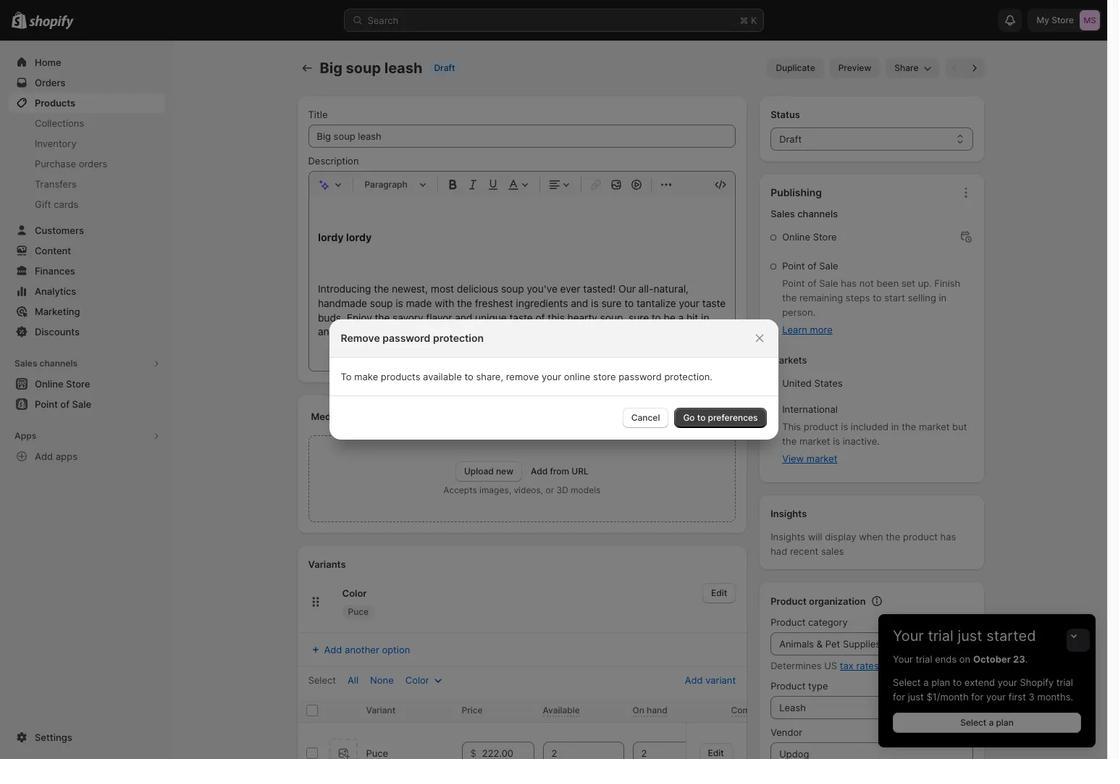 Task type: describe. For each thing, give the bounding box(es) containing it.
discounts
[[35, 326, 80, 338]]

cancel button
[[623, 408, 669, 428]]

just inside select a plan to extend your shopify trial for just $1/month for your first 3 months.
[[908, 691, 924, 703]]

1 horizontal spatial password
[[619, 371, 662, 383]]

accepts images, videos, or 3d models
[[444, 485, 601, 496]]

collections link
[[9, 113, 165, 133]]

view
[[783, 453, 804, 464]]

trial inside select a plan to extend your shopify trial for just $1/month for your first 3 months.
[[1057, 677, 1074, 688]]

store
[[593, 371, 616, 383]]

store
[[813, 231, 837, 243]]

draft for status
[[780, 133, 802, 145]]

hand
[[647, 705, 668, 716]]

big
[[320, 59, 343, 77]]

product organization
[[771, 596, 866, 607]]

search
[[368, 14, 399, 26]]

publishing
[[771, 186, 822, 199]]

duplicate button
[[768, 58, 824, 78]]

has inside the point of sale has not been set up. finish the remaining steps to start selling in person. learn more
[[841, 277, 857, 289]]

$1/month
[[927, 691, 969, 703]]

select for select a plan
[[961, 717, 987, 728]]

product inside this product is included in the market but the market is inactive. view market
[[804, 421, 839, 432]]

purchase
[[35, 158, 76, 170]]

online
[[564, 371, 591, 383]]

variant
[[706, 674, 736, 686]]

add for add apps
[[35, 451, 53, 462]]

1 vertical spatial market
[[800, 435, 831, 447]]

online
[[783, 231, 811, 243]]

organization
[[809, 596, 866, 607]]

select a plan
[[961, 717, 1014, 728]]

0 horizontal spatial is
[[833, 435, 840, 447]]

insights for insights
[[771, 508, 807, 519]]

the down this
[[783, 435, 797, 447]]

all
[[348, 674, 359, 686]]

remove
[[506, 371, 539, 383]]

inventory link
[[9, 133, 165, 154]]

steps
[[846, 292, 870, 304]]

⌘
[[740, 14, 749, 26]]

description
[[308, 155, 359, 167]]

united
[[783, 377, 812, 389]]

23
[[1014, 653, 1026, 665]]

trial for just
[[928, 627, 954, 645]]

products link
[[9, 93, 165, 113]]

tax
[[840, 660, 854, 672]]

remaining
[[800, 292, 843, 304]]

on
[[960, 653, 971, 665]]

purchase orders link
[[9, 154, 165, 174]]

the inside the point of sale has not been set up. finish the remaining steps to start selling in person. learn more
[[783, 292, 797, 304]]

.
[[1026, 653, 1028, 665]]

this
[[783, 421, 801, 432]]

of for point of sale
[[808, 260, 817, 272]]

ends
[[935, 653, 957, 665]]

option
[[382, 644, 410, 656]]

go to preferences link
[[675, 408, 767, 428]]

this product is included in the market but the market is inactive. view market
[[783, 421, 967, 464]]

but
[[953, 421, 967, 432]]

your for your trial ends on october 23 .
[[893, 653, 913, 665]]

purchase orders
[[35, 158, 107, 170]]

in inside the point of sale has not been set up. finish the remaining steps to start selling in person. learn more
[[939, 292, 947, 304]]

status
[[771, 109, 801, 120]]

had
[[771, 546, 788, 557]]

or
[[546, 485, 554, 496]]

color
[[342, 588, 367, 599]]

0 vertical spatial sales
[[771, 208, 795, 220]]

started
[[987, 627, 1036, 645]]

k
[[751, 14, 757, 26]]

online store
[[783, 231, 837, 243]]

go
[[683, 412, 695, 423]]

your for your trial just started
[[893, 627, 924, 645]]

to left the share,
[[465, 371, 474, 383]]

3
[[1029, 691, 1035, 703]]

more
[[810, 324, 833, 335]]

the inside insights will display when the product has had recent sales
[[886, 531, 901, 543]]

your trial just started
[[893, 627, 1036, 645]]

go to preferences
[[683, 412, 758, 423]]

plan for select a plan
[[996, 717, 1014, 728]]

apps
[[14, 430, 36, 441]]

first
[[1009, 691, 1026, 703]]

select a plan to extend your shopify trial for just $1/month for your first 3 months.
[[893, 677, 1074, 703]]

2 vertical spatial your
[[987, 691, 1006, 703]]

variants
[[308, 559, 346, 570]]

settings link
[[9, 727, 165, 748]]

cards
[[54, 199, 78, 210]]

product category
[[771, 617, 848, 628]]

2 for from the left
[[972, 691, 984, 703]]

learn
[[783, 324, 808, 335]]

vendor
[[771, 727, 803, 738]]

a for select a plan to extend your shopify trial for just $1/month for your first 3 months.
[[924, 677, 929, 688]]

protection.
[[665, 371, 713, 383]]

october
[[974, 653, 1011, 665]]

upload new button
[[456, 461, 522, 482]]

add for add another option
[[324, 644, 342, 656]]

0 vertical spatial sales channels
[[771, 208, 838, 220]]

type
[[809, 680, 828, 692]]

finish
[[935, 277, 961, 289]]

products
[[381, 371, 421, 383]]

sales inside button
[[14, 358, 37, 369]]

product for product organization
[[771, 596, 807, 607]]

trial for ends
[[916, 653, 933, 665]]

product for product category
[[771, 617, 806, 628]]

draft for big soup leash
[[434, 62, 455, 73]]

category
[[809, 617, 848, 628]]

transfers
[[35, 178, 77, 190]]

add for add variant
[[685, 674, 703, 686]]

product for product type
[[771, 680, 806, 692]]

rates
[[857, 660, 879, 672]]

sales channels inside button
[[14, 358, 78, 369]]

gift cards link
[[9, 194, 165, 214]]

upload new
[[464, 466, 514, 477]]

selling
[[908, 292, 937, 304]]



Task type: vqa. For each thing, say whether or not it's contained in the screenshot.
test store Icon
no



Task type: locate. For each thing, give the bounding box(es) containing it.
channels inside button
[[39, 358, 78, 369]]

determines us tax rates
[[771, 660, 879, 672]]

display
[[825, 531, 857, 543]]

a down select a plan to extend your shopify trial for just $1/month for your first 3 months.
[[989, 717, 994, 728]]

1 vertical spatial add
[[324, 644, 342, 656]]

point for point of sale has not been set up. finish the remaining steps to start selling in person. learn more
[[783, 277, 805, 289]]

sale for point of sale has not been set up. finish the remaining steps to start selling in person. learn more
[[820, 277, 839, 289]]

tax rates link
[[840, 660, 879, 672]]

1 vertical spatial just
[[908, 691, 924, 703]]

to up $1/month on the right of page
[[953, 677, 962, 688]]

determines
[[771, 660, 822, 672]]

product inside insights will display when the product has had recent sales
[[903, 531, 938, 543]]

in down finish
[[939, 292, 947, 304]]

make
[[354, 371, 378, 383]]

1 vertical spatial of
[[808, 277, 817, 289]]

sale up remaining
[[820, 277, 839, 289]]

us
[[825, 660, 838, 672]]

1 for from the left
[[893, 691, 906, 703]]

sales channels down discounts
[[14, 358, 78, 369]]

market left "but" at bottom right
[[919, 421, 950, 432]]

your right rates
[[893, 653, 913, 665]]

sales channels down publishing
[[771, 208, 838, 220]]

soup
[[346, 59, 381, 77]]

trial inside dropdown button
[[928, 627, 954, 645]]

up.
[[918, 277, 932, 289]]

point
[[783, 260, 805, 272], [783, 277, 805, 289]]

0 vertical spatial is
[[841, 421, 848, 432]]

for left $1/month on the right of page
[[893, 691, 906, 703]]

trial up the ends
[[928, 627, 954, 645]]

0 horizontal spatial add
[[35, 451, 53, 462]]

of down online store
[[808, 260, 817, 272]]

1 insights from the top
[[771, 508, 807, 519]]

product down 'determines'
[[771, 680, 806, 692]]

in right included at the right of page
[[892, 421, 899, 432]]

0 horizontal spatial a
[[924, 677, 929, 688]]

your inside remove password protection dialog
[[542, 371, 561, 383]]

plan inside select a plan to extend your shopify trial for just $1/month for your first 3 months.
[[932, 677, 951, 688]]

1 vertical spatial your
[[893, 653, 913, 665]]

1 your from the top
[[893, 627, 924, 645]]

your trial ends on october 23 .
[[893, 653, 1028, 665]]

transfers link
[[9, 174, 165, 194]]

edit link
[[700, 743, 733, 759]]

0 vertical spatial has
[[841, 277, 857, 289]]

remove
[[341, 332, 380, 344]]

1 vertical spatial draft
[[780, 133, 802, 145]]

1 vertical spatial is
[[833, 435, 840, 447]]

the right included at the right of page
[[902, 421, 917, 432]]

1 vertical spatial point
[[783, 277, 805, 289]]

0 vertical spatial your
[[893, 627, 924, 645]]

the
[[783, 292, 797, 304], [902, 421, 917, 432], [783, 435, 797, 447], [886, 531, 901, 543]]

1 horizontal spatial sales
[[771, 208, 795, 220]]

of for point of sale has not been set up. finish the remaining steps to start selling in person. learn more
[[808, 277, 817, 289]]

1 horizontal spatial is
[[841, 421, 848, 432]]

sales down discounts
[[14, 358, 37, 369]]

states
[[815, 377, 843, 389]]

preview
[[839, 62, 872, 73]]

channels down discounts
[[39, 358, 78, 369]]

select for select a plan to extend your shopify trial for just $1/month for your first 3 months.
[[893, 677, 921, 688]]

variant
[[366, 705, 396, 716]]

your
[[542, 371, 561, 383], [998, 677, 1018, 688], [987, 691, 1006, 703]]

0 vertical spatial channels
[[798, 208, 838, 220]]

in inside this product is included in the market but the market is inactive. view market
[[892, 421, 899, 432]]

a for select a plan
[[989, 717, 994, 728]]

included
[[851, 421, 889, 432]]

password up products
[[383, 332, 431, 344]]

1 vertical spatial insights
[[771, 531, 806, 543]]

select down select a plan to extend your shopify trial for just $1/month for your first 3 months.
[[961, 717, 987, 728]]

channels up store
[[798, 208, 838, 220]]

committed
[[731, 705, 777, 716]]

just up on
[[958, 627, 983, 645]]

sales down publishing
[[771, 208, 795, 220]]

your left first
[[987, 691, 1006, 703]]

0 vertical spatial of
[[808, 260, 817, 272]]

insights
[[771, 508, 807, 519], [771, 531, 806, 543]]

1 vertical spatial your
[[998, 677, 1018, 688]]

select inside select a plan link
[[961, 717, 987, 728]]

1 sale from the top
[[820, 260, 839, 272]]

apps
[[56, 451, 78, 462]]

new
[[496, 466, 514, 477]]

none button
[[361, 670, 403, 690]]

the right when
[[886, 531, 901, 543]]

1 horizontal spatial draft
[[780, 133, 802, 145]]

2 vertical spatial market
[[807, 453, 838, 464]]

to inside select a plan to extend your shopify trial for just $1/month for your first 3 months.
[[953, 677, 962, 688]]

1 horizontal spatial sales channels
[[771, 208, 838, 220]]

product up the product category
[[771, 596, 807, 607]]

add variant button
[[676, 668, 745, 693]]

extend
[[965, 677, 995, 688]]

1 vertical spatial channels
[[39, 358, 78, 369]]

1 of from the top
[[808, 260, 817, 272]]

2 insights from the top
[[771, 531, 806, 543]]

a up $1/month on the right of page
[[924, 677, 929, 688]]

your up your trial ends on october 23 .
[[893, 627, 924, 645]]

of inside the point of sale has not been set up. finish the remaining steps to start selling in person. learn more
[[808, 277, 817, 289]]

puce
[[348, 606, 369, 617]]

the up person.
[[783, 292, 797, 304]]

0 horizontal spatial sales
[[14, 358, 37, 369]]

a inside select a plan to extend your shopify trial for just $1/month for your first 3 months.
[[924, 677, 929, 688]]

market right view
[[807, 453, 838, 464]]

trial up the months.
[[1057, 677, 1074, 688]]

1 vertical spatial in
[[892, 421, 899, 432]]

your up first
[[998, 677, 1018, 688]]

duplicate
[[776, 62, 816, 73]]

sales
[[821, 546, 844, 557]]

options element
[[366, 748, 388, 759]]

product right when
[[903, 531, 938, 543]]

0 horizontal spatial just
[[908, 691, 924, 703]]

your
[[893, 627, 924, 645], [893, 653, 913, 665]]

1 vertical spatial password
[[619, 371, 662, 383]]

add another option
[[324, 644, 410, 656]]

to
[[341, 371, 352, 383]]

big soup leash
[[320, 59, 423, 77]]

price
[[462, 705, 483, 716]]

will
[[808, 531, 823, 543]]

product down product organization
[[771, 617, 806, 628]]

0 horizontal spatial has
[[841, 277, 857, 289]]

home
[[35, 57, 61, 68]]

0 vertical spatial plan
[[932, 677, 951, 688]]

to right go on the bottom of page
[[697, 412, 706, 423]]

on hand
[[633, 705, 668, 716]]

2 horizontal spatial select
[[961, 717, 987, 728]]

to inside 'link'
[[697, 412, 706, 423]]

0 vertical spatial insights
[[771, 508, 807, 519]]

add left variant in the right bottom of the page
[[685, 674, 703, 686]]

has inside insights will display when the product has had recent sales
[[941, 531, 957, 543]]

0 vertical spatial point
[[783, 260, 805, 272]]

0 vertical spatial password
[[383, 332, 431, 344]]

0 vertical spatial draft
[[434, 62, 455, 73]]

to left the start at right
[[873, 292, 882, 304]]

sales
[[771, 208, 795, 220], [14, 358, 37, 369]]

just left $1/month on the right of page
[[908, 691, 924, 703]]

home link
[[9, 52, 165, 72]]

2 product from the top
[[771, 617, 806, 628]]

point inside the point of sale has not been set up. finish the remaining steps to start selling in person. learn more
[[783, 277, 805, 289]]

set
[[902, 277, 916, 289]]

0 horizontal spatial in
[[892, 421, 899, 432]]

videos,
[[514, 485, 543, 496]]

2 vertical spatial trial
[[1057, 677, 1074, 688]]

2 vertical spatial add
[[685, 674, 703, 686]]

your left online
[[542, 371, 561, 383]]

3 product from the top
[[771, 680, 806, 692]]

1 vertical spatial sales channels
[[14, 358, 78, 369]]

cancel
[[631, 412, 660, 423]]

plan
[[932, 677, 951, 688], [996, 717, 1014, 728]]

1 horizontal spatial in
[[939, 292, 947, 304]]

2 horizontal spatial add
[[685, 674, 703, 686]]

0 vertical spatial just
[[958, 627, 983, 645]]

insights for insights will display when the product has had recent sales
[[771, 531, 806, 543]]

1 point from the top
[[783, 260, 805, 272]]

0 vertical spatial product
[[771, 596, 807, 607]]

1 horizontal spatial for
[[972, 691, 984, 703]]

remove password protection dialog
[[0, 319, 1108, 440]]

0 horizontal spatial for
[[893, 691, 906, 703]]

apps button
[[9, 426, 165, 446]]

sale inside the point of sale has not been set up. finish the remaining steps to start selling in person. learn more
[[820, 277, 839, 289]]

1 vertical spatial sale
[[820, 277, 839, 289]]

is up inactive.
[[841, 421, 848, 432]]

for
[[893, 691, 906, 703], [972, 691, 984, 703]]

plan for select a plan to extend your shopify trial for just $1/month for your first 3 months.
[[932, 677, 951, 688]]

when
[[859, 531, 884, 543]]

0 vertical spatial your
[[542, 371, 561, 383]]

point down "point of sale"
[[783, 277, 805, 289]]

for down extend
[[972, 691, 984, 703]]

0 horizontal spatial plan
[[932, 677, 951, 688]]

to
[[873, 292, 882, 304], [465, 371, 474, 383], [697, 412, 706, 423], [953, 677, 962, 688]]

1 horizontal spatial just
[[958, 627, 983, 645]]

sale down store
[[820, 260, 839, 272]]

0 vertical spatial sale
[[820, 260, 839, 272]]

your trial just started button
[[879, 614, 1096, 645]]

1 horizontal spatial channels
[[798, 208, 838, 220]]

0 horizontal spatial password
[[383, 332, 431, 344]]

1 horizontal spatial select
[[893, 677, 921, 688]]

all button
[[339, 670, 367, 690]]

password
[[383, 332, 431, 344], [619, 371, 662, 383]]

2 sale from the top
[[820, 277, 839, 289]]

just inside dropdown button
[[958, 627, 983, 645]]

⌘ k
[[740, 14, 757, 26]]

1 vertical spatial product
[[771, 617, 806, 628]]

share,
[[476, 371, 504, 383]]

trial left the ends
[[916, 653, 933, 665]]

2 point from the top
[[783, 277, 805, 289]]

1 horizontal spatial a
[[989, 717, 994, 728]]

your inside dropdown button
[[893, 627, 924, 645]]

is left inactive.
[[833, 435, 840, 447]]

select inside select a plan to extend your shopify trial for just $1/month for your first 3 months.
[[893, 677, 921, 688]]

product
[[771, 596, 807, 607], [771, 617, 806, 628], [771, 680, 806, 692]]

your trial just started element
[[879, 652, 1096, 748]]

united states
[[783, 377, 843, 389]]

0 horizontal spatial channels
[[39, 358, 78, 369]]

1 vertical spatial plan
[[996, 717, 1014, 728]]

plan up $1/month on the right of page
[[932, 677, 951, 688]]

add left apps
[[35, 451, 53, 462]]

0 vertical spatial in
[[939, 292, 947, 304]]

is
[[841, 421, 848, 432], [833, 435, 840, 447]]

1 product from the top
[[771, 596, 807, 607]]

to inside the point of sale has not been set up. finish the remaining steps to start selling in person. learn more
[[873, 292, 882, 304]]

point of sale has not been set up. finish the remaining steps to start selling in person. learn more
[[783, 277, 961, 335]]

inventory
[[35, 138, 77, 149]]

1 vertical spatial product
[[903, 531, 938, 543]]

0 horizontal spatial draft
[[434, 62, 455, 73]]

0 horizontal spatial product
[[804, 421, 839, 432]]

another
[[345, 644, 379, 656]]

orders
[[79, 158, 107, 170]]

select down your trial ends on october 23 .
[[893, 677, 921, 688]]

2 vertical spatial product
[[771, 680, 806, 692]]

discounts link
[[9, 322, 165, 342]]

market up view market link
[[800, 435, 831, 447]]

0 vertical spatial add
[[35, 451, 53, 462]]

point down online
[[783, 260, 805, 272]]

1 horizontal spatial plan
[[996, 717, 1014, 728]]

market
[[919, 421, 950, 432], [800, 435, 831, 447], [807, 453, 838, 464]]

product down international
[[804, 421, 839, 432]]

media
[[311, 411, 339, 422]]

point for point of sale
[[783, 260, 805, 272]]

select left all at the bottom left of the page
[[308, 674, 336, 686]]

draft down status at the right top
[[780, 133, 802, 145]]

has
[[841, 277, 857, 289], [941, 531, 957, 543]]

accepts
[[444, 485, 477, 496]]

add variant
[[685, 674, 736, 686]]

0 vertical spatial trial
[[928, 627, 954, 645]]

draft right leash
[[434, 62, 455, 73]]

title
[[308, 109, 328, 120]]

select for select
[[308, 674, 336, 686]]

2 of from the top
[[808, 277, 817, 289]]

of up remaining
[[808, 277, 817, 289]]

0 horizontal spatial select
[[308, 674, 336, 686]]

plan down first
[[996, 717, 1014, 728]]

2 your from the top
[[893, 653, 913, 665]]

1 vertical spatial a
[[989, 717, 994, 728]]

shopify image
[[29, 15, 74, 29]]

1 vertical spatial trial
[[916, 653, 933, 665]]

insights inside insights will display when the product has had recent sales
[[771, 531, 806, 543]]

password right store
[[619, 371, 662, 383]]

1 horizontal spatial product
[[903, 531, 938, 543]]

add left "another" on the bottom left
[[324, 644, 342, 656]]

0 vertical spatial market
[[919, 421, 950, 432]]

select a plan link
[[893, 713, 1082, 733]]

1 horizontal spatial add
[[324, 644, 342, 656]]

0 vertical spatial a
[[924, 677, 929, 688]]

0 horizontal spatial sales channels
[[14, 358, 78, 369]]

sales channels
[[771, 208, 838, 220], [14, 358, 78, 369]]

trial
[[928, 627, 954, 645], [916, 653, 933, 665], [1057, 677, 1074, 688]]

add apps
[[35, 451, 78, 462]]

1 vertical spatial sales
[[14, 358, 37, 369]]

sale for point of sale
[[820, 260, 839, 272]]

0 vertical spatial product
[[804, 421, 839, 432]]

1 vertical spatial has
[[941, 531, 957, 543]]

1 horizontal spatial has
[[941, 531, 957, 543]]

months.
[[1038, 691, 1074, 703]]

learn more link
[[783, 324, 833, 335]]



